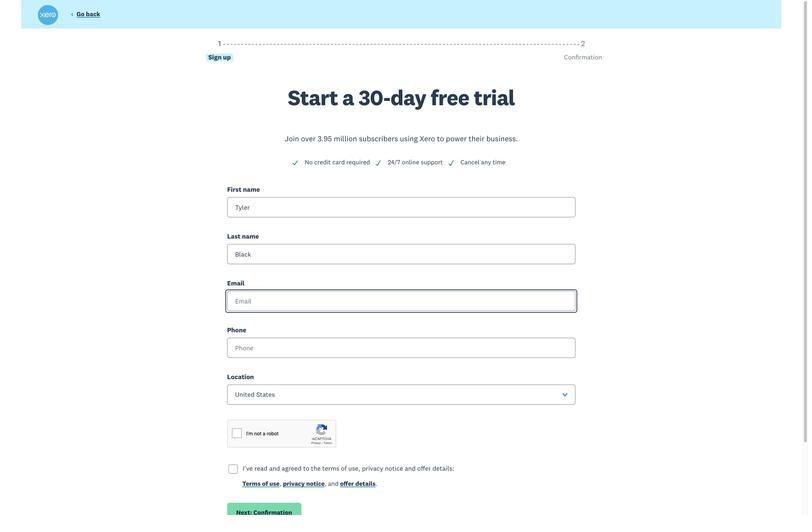 Task type: vqa. For each thing, say whether or not it's contained in the screenshot.
and
yes



Task type: locate. For each thing, give the bounding box(es) containing it.
terms
[[242, 480, 261, 488]]

.
[[376, 480, 378, 488]]

1 horizontal spatial and
[[328, 480, 339, 488]]

, down terms
[[325, 480, 327, 488]]

power
[[446, 134, 467, 144]]

terms
[[323, 465, 340, 473]]

0 horizontal spatial of
[[262, 480, 268, 488]]

use
[[270, 480, 280, 488]]

and down terms
[[328, 480, 339, 488]]

last
[[227, 232, 241, 241]]

First name text field
[[227, 197, 576, 218]]

included image
[[292, 160, 299, 166]]

xero
[[420, 134, 435, 144]]

of left use,
[[341, 465, 347, 473]]

privacy
[[362, 465, 384, 473], [283, 480, 305, 488]]

name
[[243, 185, 260, 194], [242, 232, 259, 241]]

name right first
[[243, 185, 260, 194]]

start a 30-day free trial region
[[38, 39, 765, 516]]

back
[[86, 10, 100, 18]]

0 vertical spatial privacy
[[362, 465, 384, 473]]

to left the
[[303, 465, 310, 473]]

terms of use , privacy notice , and offer details .
[[242, 480, 378, 488]]

24/7 online support
[[388, 159, 443, 166]]

1 horizontal spatial privacy
[[362, 465, 384, 473]]

i've read and agreed to the terms of use, privacy notice and offer details:
[[243, 465, 455, 473]]

2 horizontal spatial and
[[405, 465, 416, 473]]

0 horizontal spatial included image
[[375, 160, 382, 166]]

privacy down agreed
[[283, 480, 305, 488]]

support
[[421, 159, 443, 166]]

Last name text field
[[227, 244, 576, 265]]

to
[[437, 134, 444, 144], [303, 465, 310, 473]]

last name
[[227, 232, 259, 241]]

0 horizontal spatial notice
[[306, 480, 325, 488]]

notice
[[385, 465, 403, 473], [306, 480, 325, 488]]

2 included image from the left
[[448, 160, 455, 166]]

and right the read
[[269, 465, 280, 473]]

1 horizontal spatial to
[[437, 134, 444, 144]]

1 horizontal spatial ,
[[325, 480, 327, 488]]

0 horizontal spatial privacy
[[283, 480, 305, 488]]

privacy up .
[[362, 465, 384, 473]]

of left use
[[262, 480, 268, 488]]

1 vertical spatial offer
[[340, 480, 354, 488]]

0 horizontal spatial ,
[[280, 480, 282, 488]]

required
[[347, 159, 370, 166]]

and
[[269, 465, 280, 473], [405, 465, 416, 473], [328, 480, 339, 488]]

1 horizontal spatial offer
[[418, 465, 431, 473]]

1 horizontal spatial included image
[[448, 160, 455, 166]]

1 horizontal spatial of
[[341, 465, 347, 473]]

included image left cancel
[[448, 160, 455, 166]]

no credit card required
[[305, 159, 370, 166]]

sign up
[[208, 53, 231, 61]]

use,
[[349, 465, 361, 473]]

, left privacy notice link
[[280, 480, 282, 488]]

and left details:
[[405, 465, 416, 473]]

start a 30-day free trial
[[288, 84, 515, 111]]

30-
[[359, 84, 391, 111]]

of
[[341, 465, 347, 473], [262, 480, 268, 488]]

1 vertical spatial name
[[242, 232, 259, 241]]

offer
[[418, 465, 431, 473], [340, 480, 354, 488]]

included image
[[375, 160, 382, 166], [448, 160, 455, 166]]

name right the last
[[242, 232, 259, 241]]

name for last name
[[242, 232, 259, 241]]

offer down i've read and agreed to the terms of use, privacy notice and offer details:
[[340, 480, 354, 488]]

included image left the 24/7
[[375, 160, 382, 166]]

0 horizontal spatial and
[[269, 465, 280, 473]]

join
[[285, 134, 299, 144]]

go
[[77, 10, 85, 18]]

subscribers
[[359, 134, 398, 144]]

offer left details:
[[418, 465, 431, 473]]

0 horizontal spatial to
[[303, 465, 310, 473]]

1 horizontal spatial notice
[[385, 465, 403, 473]]

0 vertical spatial of
[[341, 465, 347, 473]]

1 included image from the left
[[375, 160, 382, 166]]

0 vertical spatial name
[[243, 185, 260, 194]]

,
[[280, 480, 282, 488], [325, 480, 327, 488]]

offer details link
[[340, 480, 376, 490]]

0 vertical spatial notice
[[385, 465, 403, 473]]

trial
[[474, 84, 515, 111]]

1
[[218, 39, 221, 48]]

to right xero
[[437, 134, 444, 144]]

email
[[227, 279, 245, 288]]



Task type: describe. For each thing, give the bounding box(es) containing it.
their
[[469, 134, 485, 144]]

united states
[[235, 391, 275, 399]]

card
[[333, 159, 345, 166]]

steps group
[[38, 39, 765, 87]]

states
[[256, 391, 275, 399]]

start
[[288, 84, 338, 111]]

first
[[227, 185, 242, 194]]

day
[[391, 84, 427, 111]]

go back
[[77, 10, 100, 18]]

i've
[[243, 465, 253, 473]]

credit
[[314, 159, 331, 166]]

2 , from the left
[[325, 480, 327, 488]]

million
[[334, 134, 357, 144]]

included image for 24/7 online support
[[375, 160, 382, 166]]

phone
[[227, 326, 246, 335]]

2
[[581, 39, 585, 48]]

terms of use link
[[242, 480, 280, 490]]

cancel any time
[[461, 159, 506, 166]]

online
[[402, 159, 419, 166]]

xero homepage image
[[38, 5, 58, 25]]

details
[[356, 480, 376, 488]]

up
[[223, 53, 231, 61]]

3.95
[[318, 134, 332, 144]]

no
[[305, 159, 313, 166]]

join over 3.95 million subscribers using xero to power their business.
[[285, 134, 518, 144]]

1 vertical spatial notice
[[306, 480, 325, 488]]

name for first name
[[243, 185, 260, 194]]

a
[[343, 84, 354, 111]]

using
[[400, 134, 418, 144]]

any
[[481, 159, 491, 166]]

1 , from the left
[[280, 480, 282, 488]]

0 vertical spatial offer
[[418, 465, 431, 473]]

free
[[431, 84, 470, 111]]

0 horizontal spatial offer
[[340, 480, 354, 488]]

0 vertical spatial to
[[437, 134, 444, 144]]

first name
[[227, 185, 260, 194]]

Phone text field
[[227, 338, 576, 358]]

Email email field
[[227, 291, 576, 311]]

included image for cancel any time
[[448, 160, 455, 166]]

go back button
[[71, 10, 100, 20]]

confirmation
[[564, 53, 603, 61]]

time
[[493, 159, 506, 166]]

1 vertical spatial of
[[262, 480, 268, 488]]

24/7
[[388, 159, 401, 166]]

read
[[255, 465, 268, 473]]

details:
[[433, 465, 455, 473]]

sign
[[208, 53, 222, 61]]

cancel
[[461, 159, 480, 166]]

agreed
[[282, 465, 302, 473]]

business.
[[487, 134, 518, 144]]

privacy notice link
[[283, 480, 325, 490]]

1 vertical spatial privacy
[[283, 480, 305, 488]]

location
[[227, 373, 254, 381]]

over
[[301, 134, 316, 144]]

united
[[235, 391, 255, 399]]

the
[[311, 465, 321, 473]]

1 vertical spatial to
[[303, 465, 310, 473]]



